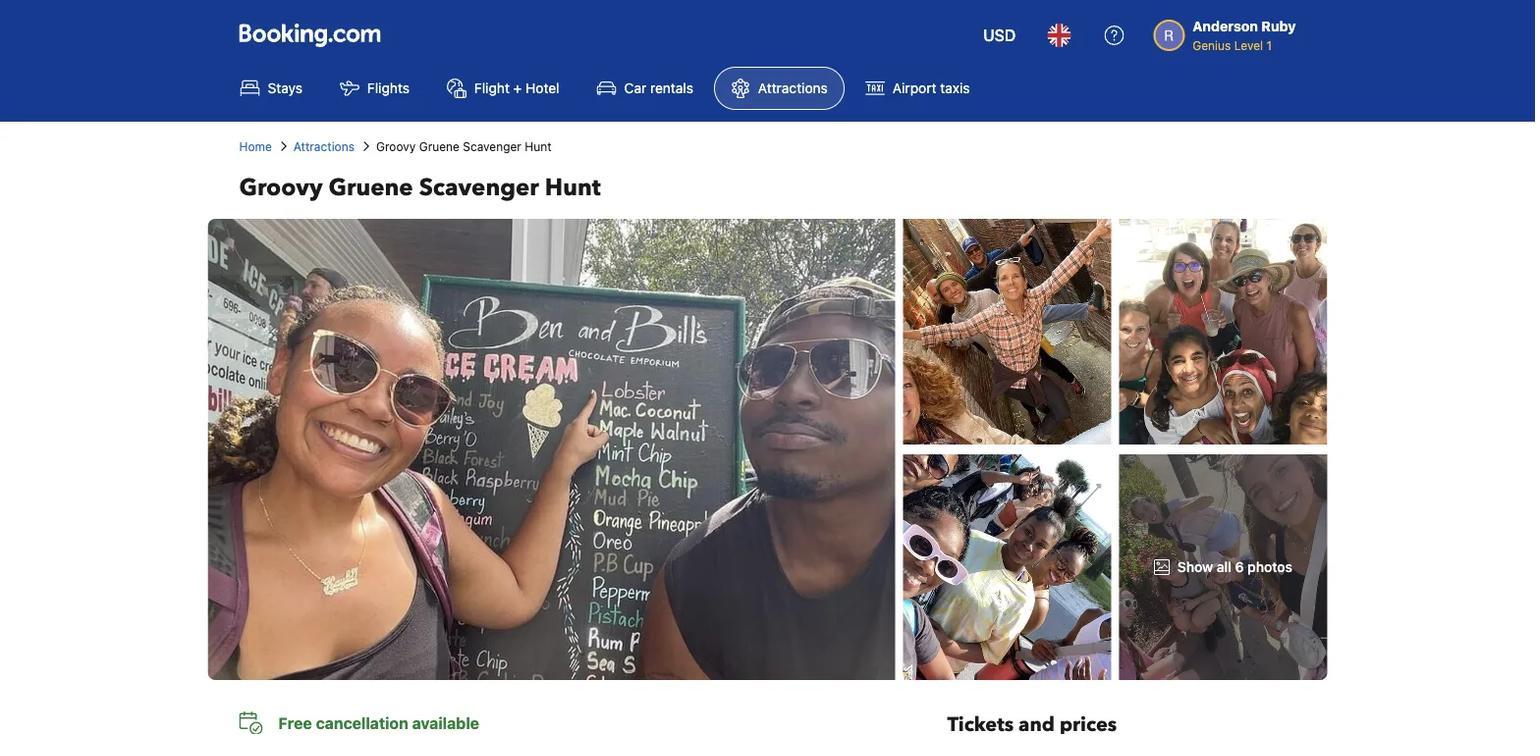 Task type: locate. For each thing, give the bounding box(es) containing it.
usd
[[983, 26, 1016, 45]]

+
[[513, 80, 522, 96]]

groovy
[[376, 139, 416, 153], [239, 171, 323, 204]]

0 vertical spatial scavenger
[[463, 139, 521, 153]]

1 horizontal spatial attractions
[[758, 80, 828, 96]]

1 vertical spatial scavenger
[[419, 171, 539, 204]]

all
[[1217, 559, 1231, 576]]

0 vertical spatial groovy
[[376, 139, 416, 153]]

flight + hotel
[[474, 80, 559, 96]]

taxis
[[940, 80, 970, 96]]

0 vertical spatial hunt
[[525, 139, 552, 153]]

airport
[[893, 80, 936, 96]]

flight + hotel link
[[430, 67, 576, 110]]

level
[[1234, 38, 1263, 52]]

anderson ruby genius level 1
[[1193, 18, 1296, 52]]

0 horizontal spatial attractions
[[293, 139, 355, 153]]

scavenger
[[463, 139, 521, 153], [419, 171, 539, 204]]

0 vertical spatial attractions link
[[714, 67, 844, 110]]

1
[[1267, 38, 1272, 52]]

show all 6 photos
[[1177, 559, 1293, 576]]

1 horizontal spatial groovy
[[376, 139, 416, 153]]

1 vertical spatial hunt
[[545, 171, 601, 204]]

free cancellation available
[[278, 715, 479, 733]]

attractions inside attractions link
[[758, 80, 828, 96]]

stays
[[268, 80, 302, 96]]

attractions
[[758, 80, 828, 96], [293, 139, 355, 153]]

cancellation
[[316, 715, 408, 733]]

1 vertical spatial attractions link
[[293, 138, 355, 155]]

0 horizontal spatial gruene
[[329, 171, 413, 204]]

0 horizontal spatial groovy
[[239, 171, 323, 204]]

groovy down home at the top left
[[239, 171, 323, 204]]

gruene
[[419, 139, 460, 153], [329, 171, 413, 204]]

groovy gruene scavenger hunt
[[376, 139, 552, 153], [239, 171, 601, 204]]

ruby
[[1262, 18, 1296, 34]]

attractions link
[[714, 67, 844, 110], [293, 138, 355, 155]]

booking.com image
[[239, 24, 381, 47]]

0 vertical spatial attractions
[[758, 80, 828, 96]]

0 horizontal spatial attractions link
[[293, 138, 355, 155]]

0 vertical spatial gruene
[[419, 139, 460, 153]]

car
[[624, 80, 646, 96]]

usd button
[[972, 12, 1028, 59]]

airport taxis
[[893, 80, 970, 96]]

airport taxis link
[[848, 67, 987, 110]]

rentals
[[650, 80, 693, 96]]

photos
[[1248, 559, 1293, 576]]

0 vertical spatial groovy gruene scavenger hunt
[[376, 139, 552, 153]]

hunt
[[525, 139, 552, 153], [545, 171, 601, 204]]

groovy down flights
[[376, 139, 416, 153]]



Task type: describe. For each thing, give the bounding box(es) containing it.
flight
[[474, 80, 510, 96]]

stays link
[[223, 67, 319, 110]]

1 vertical spatial groovy gruene scavenger hunt
[[239, 171, 601, 204]]

car rentals
[[624, 80, 693, 96]]

genius
[[1193, 38, 1231, 52]]

6
[[1235, 559, 1244, 576]]

your account menu anderson ruby genius level 1 element
[[1153, 9, 1304, 54]]

show
[[1177, 559, 1213, 576]]

1 vertical spatial groovy
[[239, 171, 323, 204]]

home link
[[239, 138, 272, 155]]

1 vertical spatial attractions
[[293, 139, 355, 153]]

anderson
[[1193, 18, 1258, 34]]

flights link
[[323, 67, 426, 110]]

flights
[[367, 80, 410, 96]]

1 vertical spatial gruene
[[329, 171, 413, 204]]

hotel
[[526, 80, 559, 96]]

1 horizontal spatial attractions link
[[714, 67, 844, 110]]

free
[[278, 715, 312, 733]]

car rentals link
[[580, 67, 710, 110]]

home
[[239, 139, 272, 153]]

available
[[412, 715, 479, 733]]

1 horizontal spatial gruene
[[419, 139, 460, 153]]



Task type: vqa. For each thing, say whether or not it's contained in the screenshot.
rightmost Attractions 'link'
yes



